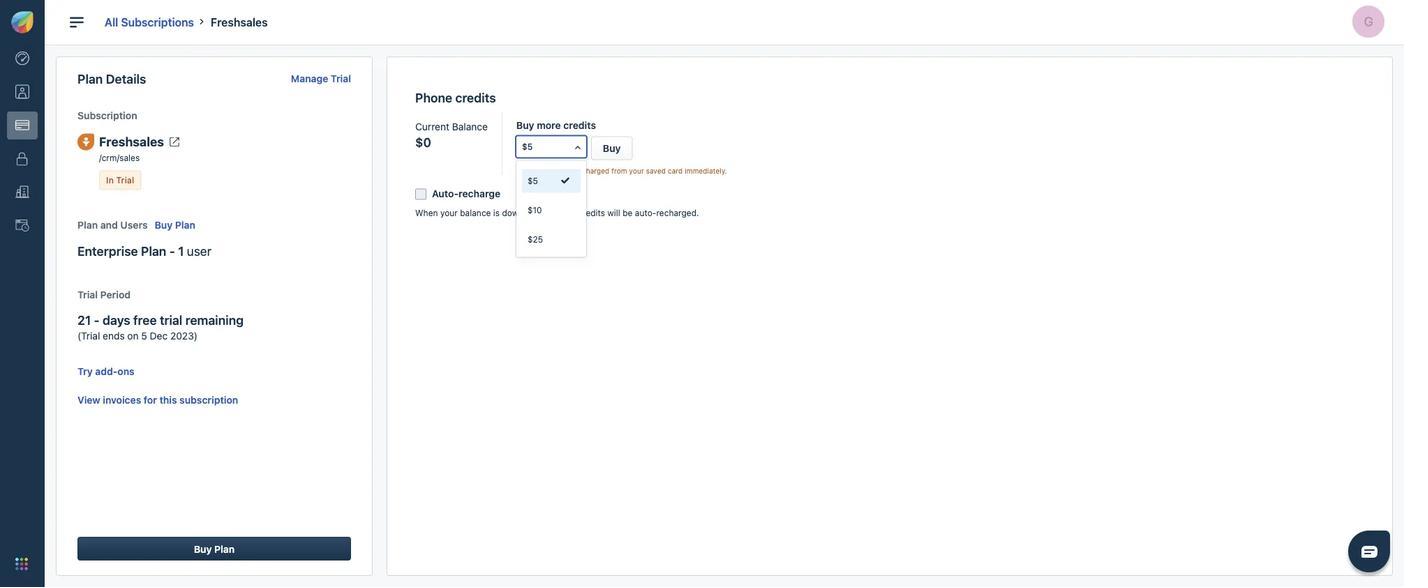 Task type: locate. For each thing, give the bounding box(es) containing it.
days
[[103, 313, 130, 328]]

$5
[[522, 142, 533, 152], [528, 176, 538, 186]]

card
[[668, 167, 683, 175]]

trial right in
[[116, 175, 134, 185]]

view invoices for this subscription
[[77, 395, 238, 406]]

be
[[572, 167, 580, 175], [623, 208, 633, 218]]

buy plan
[[194, 544, 235, 555]]

(
[[77, 330, 81, 342]]

1 vertical spatial $5
[[528, 176, 538, 186]]

all subscriptions link
[[105, 15, 194, 29]]

profile picture image
[[1353, 5, 1385, 38]]

subscriptions
[[121, 15, 194, 29]]

buy more credits
[[517, 120, 596, 131]]

buy button
[[591, 136, 633, 160]]

0 horizontal spatial will
[[559, 167, 570, 175]]

organization image
[[15, 185, 29, 199]]

1 horizontal spatial freshsales
[[211, 15, 268, 29]]

auto-
[[432, 188, 459, 199]]

buy
[[517, 120, 534, 131], [603, 143, 621, 154], [155, 219, 173, 231], [194, 544, 212, 555]]

0 vertical spatial freshsales
[[211, 15, 268, 29]]

invoices
[[103, 395, 141, 406]]

and
[[100, 219, 118, 231]]

try add-ons
[[77, 366, 135, 377]]

$5 inside list of options menu
[[528, 176, 538, 186]]

to
[[526, 208, 534, 218]]

all
[[105, 15, 118, 29]]

buy for buy more credits
[[517, 120, 534, 131]]

current balance $0
[[415, 121, 488, 150]]

credits up balance
[[455, 90, 496, 105]]

auto-recharge
[[432, 188, 501, 199]]

be left charged
[[572, 167, 580, 175]]

the
[[517, 167, 529, 175]]

details
[[106, 72, 146, 87]]

0 horizontal spatial -
[[94, 313, 100, 328]]

$5 button
[[517, 136, 586, 157]]

all subscriptions
[[105, 15, 194, 29]]

ends
[[103, 330, 125, 342]]

manage trial
[[291, 73, 351, 84]]

0 horizontal spatial your
[[440, 208, 458, 218]]

try
[[77, 366, 93, 377]]

$5 inside dropdown button
[[522, 142, 533, 152]]

$5,
[[536, 208, 549, 218]]

trial down "21" on the left of page
[[81, 330, 100, 342]]

period
[[100, 289, 131, 300]]

more
[[537, 120, 561, 131]]

- right "21" on the left of page
[[94, 313, 100, 328]]

trial right manage
[[331, 73, 351, 84]]

1 vertical spatial will
[[608, 208, 620, 218]]

balance
[[460, 208, 491, 218]]

1 vertical spatial your
[[440, 208, 458, 218]]

phone credits
[[415, 90, 496, 105]]

your right from
[[629, 167, 644, 175]]

0 vertical spatial your
[[629, 167, 644, 175]]

trial
[[160, 313, 182, 328]]

add-
[[95, 366, 118, 377]]

0 vertical spatial $5
[[522, 142, 533, 152]]

freshsales
[[211, 15, 268, 29], [99, 134, 164, 149]]

-
[[169, 244, 175, 259], [94, 313, 100, 328]]

will right amount
[[559, 167, 570, 175]]

audit logs image
[[15, 219, 29, 233]]

plan
[[77, 72, 103, 87], [77, 219, 98, 231], [175, 219, 195, 231], [141, 244, 166, 259], [214, 544, 235, 555]]

plan and users buy plan
[[77, 219, 195, 231]]

1 horizontal spatial -
[[169, 244, 175, 259]]

0 vertical spatial will
[[559, 167, 570, 175]]

manage
[[291, 73, 328, 84]]

your
[[629, 167, 644, 175], [440, 208, 458, 218]]

- left 1
[[169, 244, 175, 259]]

balance
[[452, 121, 488, 133]]

credits right the more
[[564, 120, 596, 131]]

from
[[612, 167, 627, 175]]

saved
[[646, 167, 666, 175]]

buy inside buy button
[[603, 143, 621, 154]]

buy plan button
[[77, 538, 351, 561]]

current
[[415, 121, 450, 133]]

phone
[[415, 90, 452, 105]]

0 vertical spatial credits
[[455, 90, 496, 105]]

1 horizontal spatial be
[[623, 208, 633, 218]]

1 vertical spatial freshsales
[[99, 134, 164, 149]]

trial inside 21 - days free trial remaining ( trial ends on 5 dec 2023 )
[[81, 330, 100, 342]]

$5 up the
[[522, 142, 533, 152]]

dec
[[150, 330, 168, 342]]

for
[[144, 395, 157, 406]]

None checkbox
[[415, 189, 427, 200]]

trial
[[331, 73, 351, 84], [116, 175, 134, 185], [77, 289, 98, 300], [81, 330, 100, 342]]

0 vertical spatial -
[[169, 244, 175, 259]]

your down 'auto-'
[[440, 208, 458, 218]]

credits right phone
[[578, 208, 605, 218]]

1
[[178, 244, 184, 259]]

$5 down the
[[528, 176, 538, 186]]

be left 'auto-'
[[623, 208, 633, 218]]

1 vertical spatial -
[[94, 313, 100, 328]]

1 horizontal spatial your
[[629, 167, 644, 175]]

this
[[160, 395, 177, 406]]

will
[[559, 167, 570, 175], [608, 208, 620, 218]]

when
[[415, 208, 438, 218]]

0 vertical spatial be
[[572, 167, 580, 175]]

will left 'auto-'
[[608, 208, 620, 218]]

$0
[[415, 135, 431, 150]]

freshsales image
[[77, 134, 94, 151]]

credits
[[455, 90, 496, 105], [564, 120, 596, 131], [578, 208, 605, 218]]

view
[[77, 395, 100, 406]]

buy inside buy plan button
[[194, 544, 212, 555]]

auto-
[[635, 208, 657, 218]]

remaining
[[185, 313, 244, 328]]



Task type: vqa. For each thing, say whether or not it's contained in the screenshot.
"Sales Manager"
no



Task type: describe. For each thing, give the bounding box(es) containing it.
)
[[194, 330, 198, 342]]

amount
[[531, 167, 557, 175]]

21
[[77, 313, 91, 328]]

my subscriptions image
[[15, 118, 29, 132]]

list of options menu
[[517, 161, 586, 257]]

0 horizontal spatial freshsales
[[99, 134, 164, 149]]

5
[[141, 330, 147, 342]]

buy for buy
[[603, 143, 621, 154]]

ons
[[118, 366, 135, 377]]

subscription
[[180, 395, 238, 406]]

users image
[[15, 85, 29, 99]]

on
[[127, 330, 139, 342]]

when your balance is down to $5, phone credits will be auto-recharged.
[[415, 208, 699, 218]]

immediately.
[[685, 167, 727, 175]]

$25
[[528, 235, 543, 245]]

$10
[[528, 206, 542, 215]]

freshworks switcher image
[[15, 558, 28, 571]]

recharged.
[[656, 208, 699, 218]]

trial up "21" on the left of page
[[77, 289, 98, 300]]

2 vertical spatial credits
[[578, 208, 605, 218]]

phone
[[551, 208, 576, 218]]

2023
[[170, 330, 194, 342]]

1 vertical spatial be
[[623, 208, 633, 218]]

buy for buy plan
[[194, 544, 212, 555]]

charged
[[582, 167, 610, 175]]

user
[[187, 244, 211, 259]]

subscription
[[77, 110, 137, 121]]

users
[[120, 219, 148, 231]]

plan inside button
[[214, 544, 235, 555]]

enterprise
[[77, 244, 138, 259]]

in
[[106, 175, 114, 185]]

in trial
[[106, 175, 134, 185]]

enterprise plan - 1 user
[[77, 244, 211, 259]]

recharge
[[459, 188, 501, 199]]

21 - days free trial remaining ( trial ends on 5 dec 2023 )
[[77, 313, 244, 342]]

freshworks icon image
[[11, 11, 34, 34]]

1 vertical spatial credits
[[564, 120, 596, 131]]

the amount will be charged from your saved card immediately.
[[517, 167, 727, 175]]

is
[[493, 208, 500, 218]]

plan details
[[77, 72, 146, 87]]

down
[[502, 208, 524, 218]]

1 horizontal spatial will
[[608, 208, 620, 218]]

- inside 21 - days free trial remaining ( trial ends on 5 dec 2023 )
[[94, 313, 100, 328]]

trial period
[[77, 289, 131, 300]]

neo admin center image
[[15, 51, 29, 65]]

/crm/sales
[[99, 153, 140, 163]]

free
[[133, 313, 157, 328]]

0 horizontal spatial be
[[572, 167, 580, 175]]

security image
[[15, 152, 29, 166]]



